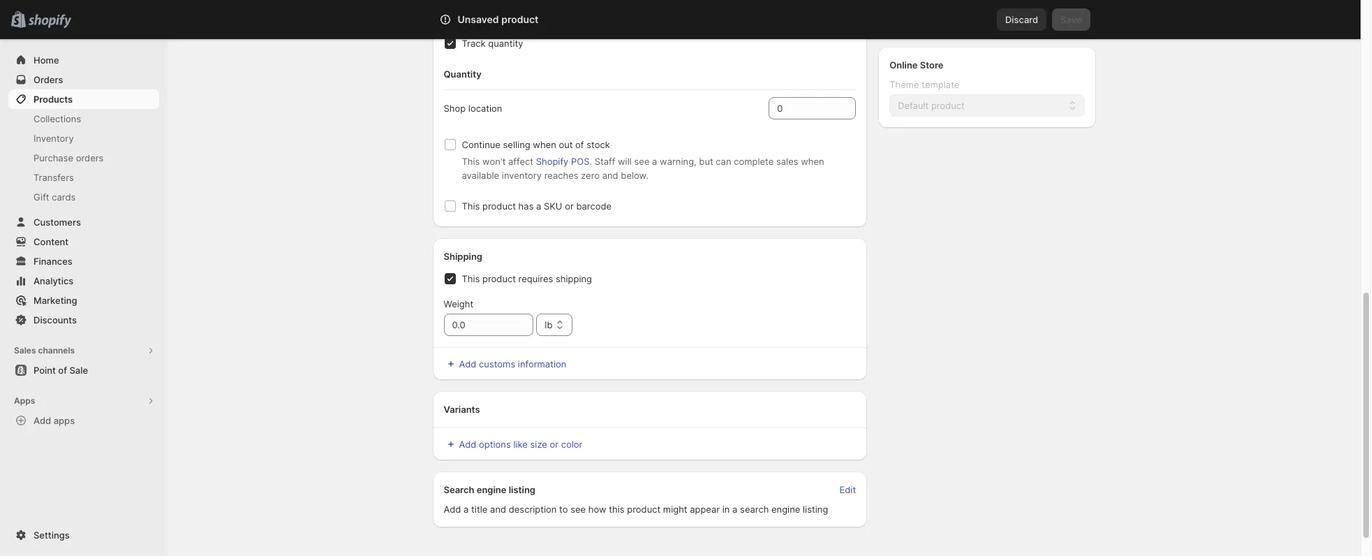 Task type: vqa. For each thing, say whether or not it's contained in the screenshot.
Discounts
yes



Task type: describe. For each thing, give the bounding box(es) containing it.
of inside button
[[58, 365, 67, 376]]

1 vertical spatial inventory
[[34, 133, 74, 144]]

purchase orders
[[34, 152, 104, 163]]

search button
[[478, 8, 883, 31]]

default product
[[898, 100, 965, 111]]

online store
[[890, 59, 944, 71]]

quantity
[[488, 38, 524, 49]]

location
[[469, 103, 503, 114]]

shop
[[444, 103, 466, 114]]

sales
[[777, 156, 799, 167]]

discard
[[1006, 14, 1039, 25]]

track
[[462, 38, 486, 49]]

shop location
[[444, 103, 503, 114]]

won't
[[483, 156, 506, 167]]

search for search engine listing
[[444, 484, 475, 495]]

collections link
[[8, 109, 159, 129]]

sales channels button
[[8, 341, 159, 360]]

add apps
[[34, 415, 75, 426]]

0 horizontal spatial listing
[[509, 484, 536, 495]]

add options like size or color
[[459, 439, 583, 450]]

0 vertical spatial inventory
[[444, 10, 486, 21]]

title
[[472, 504, 488, 515]]

add customs information button
[[436, 354, 865, 374]]

customers
[[34, 217, 81, 228]]

pos
[[571, 156, 590, 167]]

reaches
[[545, 170, 579, 181]]

sales
[[14, 345, 36, 356]]

product for default product
[[932, 100, 965, 111]]

theme template
[[890, 79, 960, 90]]

add apps button
[[8, 411, 159, 430]]

track quantity
[[462, 38, 524, 49]]

product for this product requires shipping
[[483, 273, 516, 284]]

0 vertical spatial of
[[576, 139, 584, 150]]

warning,
[[660, 156, 697, 167]]

available
[[462, 170, 500, 181]]

selling
[[503, 139, 531, 150]]

shipping
[[556, 273, 592, 284]]

products link
[[8, 89, 159, 109]]

gift cards link
[[8, 187, 159, 207]]

analytics
[[34, 275, 74, 286]]

this for this product has a sku or barcode
[[462, 200, 480, 212]]

size
[[531, 439, 548, 450]]

customs
[[479, 358, 516, 370]]

this product has a sku or barcode
[[462, 200, 612, 212]]

continue
[[462, 139, 501, 150]]

this product requires shipping
[[462, 273, 592, 284]]

might
[[664, 504, 688, 515]]

add for add customs information
[[459, 358, 477, 370]]

gift cards
[[34, 191, 76, 203]]

zero
[[581, 170, 600, 181]]

add options like size or color button
[[436, 435, 591, 454]]

1 vertical spatial see
[[571, 504, 586, 515]]

template
[[922, 79, 960, 90]]

0 vertical spatial or
[[565, 200, 574, 212]]

appear
[[690, 504, 720, 515]]

orders link
[[8, 70, 159, 89]]

settings link
[[8, 525, 159, 545]]

this won't affect shopify pos
[[462, 156, 590, 167]]

can
[[716, 156, 732, 167]]

store
[[921, 59, 944, 71]]

content link
[[8, 232, 159, 251]]

in
[[723, 504, 730, 515]]

lb
[[545, 319, 553, 330]]

orders
[[76, 152, 104, 163]]

add for add options like size or color
[[459, 439, 477, 450]]

a inside . staff will see a warning, but can complete sales when available inventory reaches zero and below.
[[653, 156, 658, 167]]

to
[[560, 504, 568, 515]]

default
[[898, 100, 929, 111]]

1 horizontal spatial engine
[[772, 504, 801, 515]]

gift
[[34, 191, 49, 203]]

inventory
[[502, 170, 542, 181]]

search engine listing
[[444, 484, 536, 495]]

and inside . staff will see a warning, but can complete sales when available inventory reaches zero and below.
[[603, 170, 619, 181]]

continue selling when out of stock
[[462, 139, 610, 150]]

has
[[519, 200, 534, 212]]

collections
[[34, 113, 81, 124]]

or inside add options like size or color button
[[550, 439, 559, 450]]

color
[[561, 439, 583, 450]]

description
[[509, 504, 557, 515]]

when inside . staff will see a warning, but can complete sales when available inventory reaches zero and below.
[[801, 156, 825, 167]]

1 horizontal spatial listing
[[803, 504, 829, 515]]

.
[[590, 156, 592, 167]]

this for this product requires shipping
[[462, 273, 480, 284]]

transfers link
[[8, 168, 159, 187]]

barcode
[[577, 200, 612, 212]]

point of sale button
[[0, 360, 168, 380]]



Task type: locate. For each thing, give the bounding box(es) containing it.
shopify pos link
[[536, 156, 590, 167]]

engine up title
[[477, 484, 507, 495]]

like
[[514, 439, 528, 450]]

purchase orders link
[[8, 148, 159, 168]]

0 horizontal spatial engine
[[477, 484, 507, 495]]

product for this product has a sku or barcode
[[483, 200, 516, 212]]

add left title
[[444, 504, 461, 515]]

products
[[34, 94, 73, 105]]

shopify
[[536, 156, 569, 167]]

sku
[[544, 200, 563, 212]]

analytics link
[[8, 271, 159, 291]]

and right title
[[490, 504, 507, 515]]

0 vertical spatial engine
[[477, 484, 507, 495]]

engine right search
[[772, 504, 801, 515]]

this
[[609, 504, 625, 515]]

product for unsaved product
[[502, 13, 539, 25]]

0 vertical spatial see
[[635, 156, 650, 167]]

1 vertical spatial search
[[444, 484, 475, 495]]

search up the quantity
[[501, 14, 531, 25]]

unsaved product
[[458, 13, 539, 25]]

of right out
[[576, 139, 584, 150]]

1 vertical spatial or
[[550, 439, 559, 450]]

a right has
[[537, 200, 542, 212]]

listing up description
[[509, 484, 536, 495]]

marketing link
[[8, 291, 159, 310]]

1 horizontal spatial or
[[565, 200, 574, 212]]

quantity
[[444, 68, 482, 80]]

this down available
[[462, 200, 480, 212]]

purchase
[[34, 152, 73, 163]]

and down staff
[[603, 170, 619, 181]]

inventory up purchase
[[34, 133, 74, 144]]

0 horizontal spatial inventory
[[34, 133, 74, 144]]

and
[[603, 170, 619, 181], [490, 504, 507, 515]]

when up shopify
[[533, 139, 557, 150]]

a
[[653, 156, 658, 167], [537, 200, 542, 212], [464, 504, 469, 515], [733, 504, 738, 515]]

search
[[741, 504, 769, 515]]

search inside button
[[501, 14, 531, 25]]

variants
[[444, 404, 480, 415]]

or right size on the bottom of page
[[550, 439, 559, 450]]

see inside . staff will see a warning, but can complete sales when available inventory reaches zero and below.
[[635, 156, 650, 167]]

sale
[[69, 365, 88, 376]]

a right in
[[733, 504, 738, 515]]

point of sale link
[[8, 360, 159, 380]]

add for add a title and description to see how this product might appear in a search engine listing
[[444, 504, 461, 515]]

save
[[1061, 14, 1082, 25]]

when
[[533, 139, 557, 150], [801, 156, 825, 167]]

settings
[[34, 530, 70, 541]]

apps
[[14, 395, 35, 406]]

1 horizontal spatial search
[[501, 14, 531, 25]]

Weight text field
[[444, 314, 534, 336]]

unsaved
[[458, 13, 499, 25]]

a left warning,
[[653, 156, 658, 167]]

point
[[34, 365, 56, 376]]

0 vertical spatial search
[[501, 14, 531, 25]]

shipping
[[444, 251, 483, 262]]

0 vertical spatial when
[[533, 139, 557, 150]]

. staff will see a warning, but can complete sales when available inventory reaches zero and below.
[[462, 156, 825, 181]]

0 horizontal spatial when
[[533, 139, 557, 150]]

1 vertical spatial of
[[58, 365, 67, 376]]

content
[[34, 236, 69, 247]]

0 horizontal spatial or
[[550, 439, 559, 450]]

online
[[890, 59, 918, 71]]

search for search
[[501, 14, 531, 25]]

0 horizontal spatial see
[[571, 504, 586, 515]]

product up the quantity
[[502, 13, 539, 25]]

1 horizontal spatial and
[[603, 170, 619, 181]]

this up available
[[462, 156, 480, 167]]

1 vertical spatial listing
[[803, 504, 829, 515]]

add customs information
[[459, 358, 567, 370]]

see up below.
[[635, 156, 650, 167]]

0 vertical spatial this
[[462, 156, 480, 167]]

add left customs
[[459, 358, 477, 370]]

edit button
[[832, 480, 865, 499]]

discounts link
[[8, 310, 159, 330]]

save button
[[1053, 8, 1091, 31]]

orders
[[34, 74, 63, 85]]

cards
[[52, 191, 76, 203]]

1 this from the top
[[462, 156, 480, 167]]

product right this
[[627, 504, 661, 515]]

theme
[[890, 79, 920, 90]]

below.
[[621, 170, 649, 181]]

discounts
[[34, 314, 77, 326]]

listing
[[509, 484, 536, 495], [803, 504, 829, 515]]

0 horizontal spatial and
[[490, 504, 507, 515]]

1 horizontal spatial when
[[801, 156, 825, 167]]

discard button
[[998, 8, 1047, 31]]

shopify image
[[28, 14, 71, 28]]

1 horizontal spatial of
[[576, 139, 584, 150]]

requires
[[519, 273, 554, 284]]

information
[[518, 358, 567, 370]]

apps button
[[8, 391, 159, 411]]

add a title and description to see how this product might appear in a search engine listing
[[444, 504, 829, 515]]

point of sale
[[34, 365, 88, 376]]

2 this from the top
[[462, 200, 480, 212]]

add for add apps
[[34, 415, 51, 426]]

listing right search
[[803, 504, 829, 515]]

transfers
[[34, 172, 74, 183]]

1 vertical spatial when
[[801, 156, 825, 167]]

this down shipping
[[462, 273, 480, 284]]

stock
[[587, 139, 610, 150]]

1 horizontal spatial see
[[635, 156, 650, 167]]

when right sales
[[801, 156, 825, 167]]

3 this from the top
[[462, 273, 480, 284]]

finances
[[34, 256, 72, 267]]

inventory up the track at left
[[444, 10, 486, 21]]

0 horizontal spatial of
[[58, 365, 67, 376]]

will
[[618, 156, 632, 167]]

a left title
[[464, 504, 469, 515]]

add left apps
[[34, 415, 51, 426]]

marketing
[[34, 295, 77, 306]]

complete
[[734, 156, 774, 167]]

2 vertical spatial this
[[462, 273, 480, 284]]

how
[[589, 504, 607, 515]]

or right the sku
[[565, 200, 574, 212]]

product left "requires" at the left of page
[[483, 273, 516, 284]]

of
[[576, 139, 584, 150], [58, 365, 67, 376]]

home
[[34, 54, 59, 66]]

1 vertical spatial and
[[490, 504, 507, 515]]

0 horizontal spatial search
[[444, 484, 475, 495]]

add left options
[[459, 439, 477, 450]]

affect
[[509, 156, 534, 167]]

0 vertical spatial and
[[603, 170, 619, 181]]

1 vertical spatial engine
[[772, 504, 801, 515]]

inventory
[[444, 10, 486, 21], [34, 133, 74, 144]]

product left has
[[483, 200, 516, 212]]

product
[[502, 13, 539, 25], [932, 100, 965, 111], [483, 200, 516, 212], [483, 273, 516, 284], [627, 504, 661, 515]]

this
[[462, 156, 480, 167], [462, 200, 480, 212], [462, 273, 480, 284]]

or
[[565, 200, 574, 212], [550, 439, 559, 450]]

this for this won't affect shopify pos
[[462, 156, 480, 167]]

see
[[635, 156, 650, 167], [571, 504, 586, 515]]

finances link
[[8, 251, 159, 271]]

see right to
[[571, 504, 586, 515]]

product down template
[[932, 100, 965, 111]]

apps
[[54, 415, 75, 426]]

channels
[[38, 345, 75, 356]]

None number field
[[769, 97, 836, 119]]

1 horizontal spatial inventory
[[444, 10, 486, 21]]

edit
[[840, 484, 857, 495]]

search up title
[[444, 484, 475, 495]]

of left sale
[[58, 365, 67, 376]]

but
[[700, 156, 714, 167]]

0 vertical spatial listing
[[509, 484, 536, 495]]

1 vertical spatial this
[[462, 200, 480, 212]]

out
[[559, 139, 573, 150]]

inventory link
[[8, 129, 159, 148]]

options
[[479, 439, 511, 450]]



